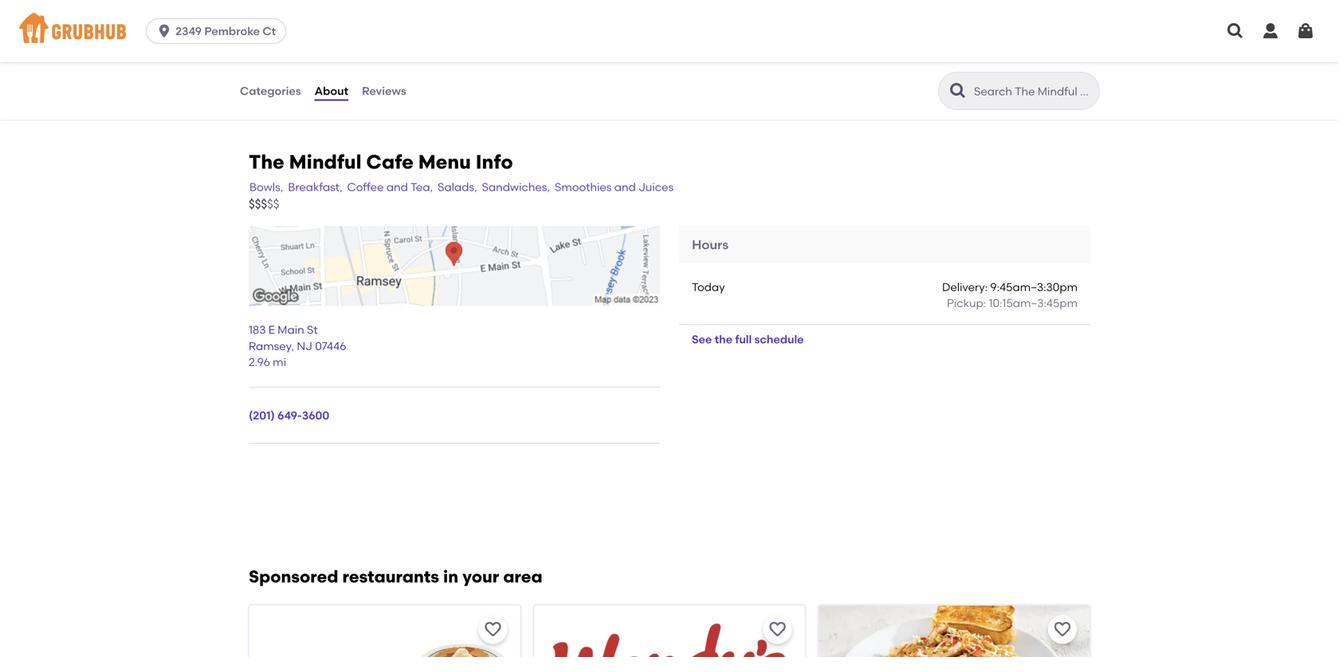 Task type: describe. For each thing, give the bounding box(es) containing it.
$$$$$
[[249, 197, 280, 211]]

bowls, breakfast, coffee and tea, salads, sandwiches, smoothies and juices
[[250, 180, 674, 194]]

649-
[[278, 409, 302, 423]]

categories
[[240, 84, 301, 98]]

menu
[[418, 150, 471, 174]]

full
[[736, 332, 752, 346]]

reviews button
[[361, 62, 407, 120]]

9:45am–3:30pm
[[991, 280, 1078, 294]]

see the full schedule
[[692, 332, 804, 346]]

(201) 649-3600
[[249, 409, 330, 423]]

categories button
[[239, 62, 302, 120]]

see the full schedule button
[[680, 325, 817, 354]]

schedule
[[755, 332, 804, 346]]

smoothies
[[555, 180, 612, 194]]

delivery:
[[943, 280, 988, 294]]

ramsey
[[249, 339, 291, 353]]

restaurants
[[343, 567, 439, 587]]

hours
[[692, 237, 729, 252]]

area
[[504, 567, 543, 587]]

save this restaurant image for wendy's logo
[[769, 620, 788, 639]]

2349 pembroke ct button
[[146, 18, 293, 44]]

e
[[269, 323, 275, 337]]

chili's logo image
[[820, 606, 1090, 657]]

183 e main st ramsey , nj 07446 2.96 mi
[[249, 323, 347, 369]]

cafe
[[366, 150, 414, 174]]

the
[[249, 150, 285, 174]]

$$$
[[249, 197, 267, 211]]

2.96
[[249, 356, 270, 369]]

2 horizontal spatial svg image
[[1297, 22, 1316, 41]]

delivery: 9:45am–3:30pm
[[943, 280, 1078, 294]]

smoothies and juices button
[[554, 178, 675, 196]]

sponsored restaurants in your area
[[249, 567, 543, 587]]

salads, button
[[437, 178, 478, 196]]

mindful
[[289, 150, 362, 174]]

2349 pembroke ct
[[176, 24, 276, 38]]

sandwiches,
[[482, 180, 550, 194]]

pickup:
[[948, 296, 987, 310]]

main
[[278, 323, 304, 337]]

the
[[715, 332, 733, 346]]



Task type: locate. For each thing, give the bounding box(es) containing it.
0 horizontal spatial save this restaurant image
[[484, 620, 503, 639]]

about button
[[314, 62, 349, 120]]

reviews
[[362, 84, 407, 98]]

1 save this restaurant image from the left
[[484, 620, 503, 639]]

pickup: 10:15am–3:45pm
[[948, 296, 1078, 310]]

nj
[[297, 339, 313, 353]]

1 horizontal spatial svg image
[[1262, 22, 1281, 41]]

2 save this restaurant image from the left
[[769, 620, 788, 639]]

see
[[692, 332, 713, 346]]

main navigation navigation
[[0, 0, 1340, 62]]

save this restaurant button for ihop logo at the bottom of the page
[[479, 615, 508, 644]]

2 and from the left
[[615, 180, 636, 194]]

Search The Mindful Cafe search field
[[973, 84, 1095, 99]]

2 save this restaurant button from the left
[[764, 615, 793, 644]]

0 horizontal spatial save this restaurant button
[[479, 615, 508, 644]]

183
[[249, 323, 266, 337]]

ct
[[263, 24, 276, 38]]

save this restaurant image
[[1054, 620, 1073, 639]]

3600
[[302, 409, 330, 423]]

and
[[387, 180, 408, 194], [615, 180, 636, 194]]

svg image inside 2349 pembroke ct button
[[156, 23, 172, 39]]

2349
[[176, 24, 202, 38]]

today
[[692, 280, 725, 294]]

in
[[443, 567, 459, 587]]

1 horizontal spatial save this restaurant image
[[769, 620, 788, 639]]

sponsored
[[249, 567, 339, 587]]

wendy's logo image
[[535, 606, 805, 657]]

save this restaurant button
[[479, 615, 508, 644], [764, 615, 793, 644], [1049, 615, 1078, 644]]

3 save this restaurant button from the left
[[1049, 615, 1078, 644]]

(201) 649-3600 button
[[249, 408, 330, 424]]

save this restaurant image for ihop logo at the bottom of the page
[[484, 620, 503, 639]]

info
[[476, 150, 513, 174]]

2 horizontal spatial save this restaurant button
[[1049, 615, 1078, 644]]

mi
[[273, 356, 286, 369]]

0 horizontal spatial and
[[387, 180, 408, 194]]

breakfast,
[[288, 180, 343, 194]]

breakfast, button
[[287, 178, 343, 196]]

1 and from the left
[[387, 180, 408, 194]]

save this restaurant button for wendy's logo
[[764, 615, 793, 644]]

salads,
[[438, 180, 477, 194]]

save this restaurant button for chili's logo
[[1049, 615, 1078, 644]]

sandwiches, button
[[481, 178, 551, 196]]

07446
[[315, 339, 347, 353]]

svg image
[[1227, 22, 1246, 41]]

1 horizontal spatial and
[[615, 180, 636, 194]]

10:15am–3:45pm
[[989, 296, 1078, 310]]

svg image
[[1262, 22, 1281, 41], [1297, 22, 1316, 41], [156, 23, 172, 39]]

coffee
[[347, 180, 384, 194]]

0 horizontal spatial svg image
[[156, 23, 172, 39]]

your
[[463, 567, 499, 587]]

,
[[291, 339, 294, 353]]

(201)
[[249, 409, 275, 423]]

ihop logo image
[[250, 606, 520, 657]]

and left tea,
[[387, 180, 408, 194]]

save this restaurant image
[[484, 620, 503, 639], [769, 620, 788, 639]]

1 save this restaurant button from the left
[[479, 615, 508, 644]]

bowls, button
[[249, 178, 284, 196]]

pembroke
[[204, 24, 260, 38]]

search icon image
[[949, 81, 968, 100]]

1 horizontal spatial save this restaurant button
[[764, 615, 793, 644]]

juices
[[639, 180, 674, 194]]

tea,
[[411, 180, 433, 194]]

about
[[315, 84, 349, 98]]

the mindful cafe menu info
[[249, 150, 513, 174]]

coffee and tea, button
[[347, 178, 434, 196]]

and left the juices
[[615, 180, 636, 194]]

bowls,
[[250, 180, 283, 194]]

st
[[307, 323, 318, 337]]



Task type: vqa. For each thing, say whether or not it's contained in the screenshot.
away
no



